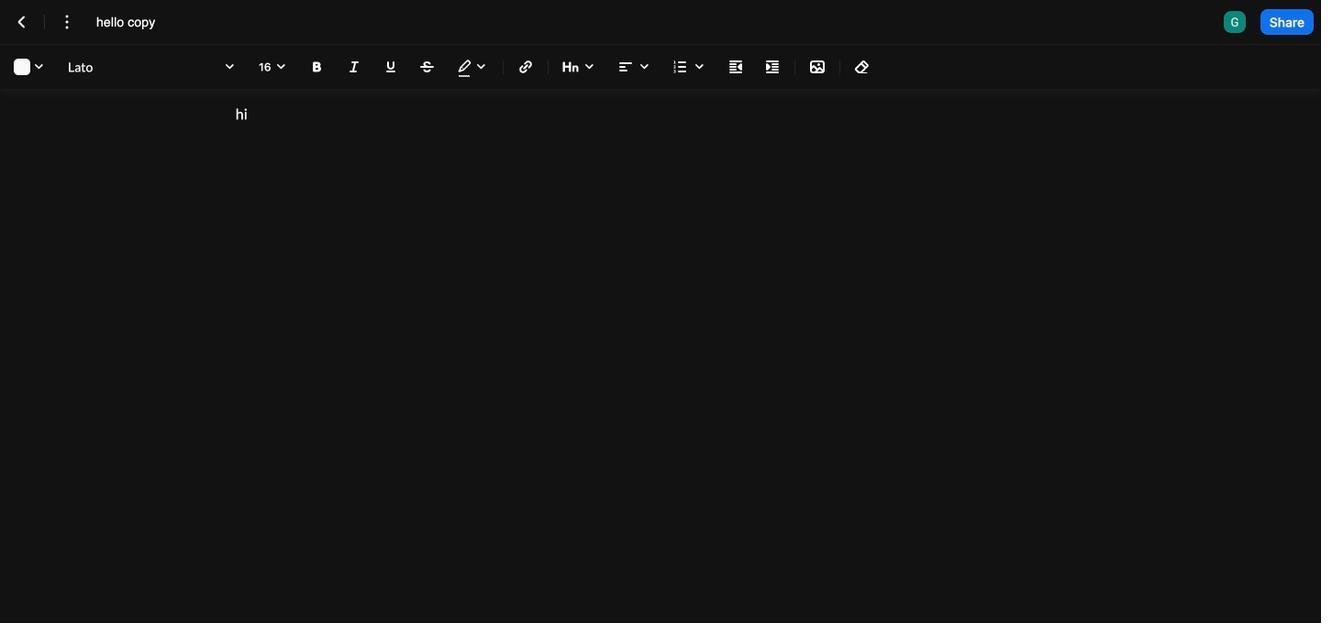 Task type: describe. For each thing, give the bounding box(es) containing it.
decrease indent image
[[725, 56, 747, 78]]

clear style image
[[851, 56, 873, 78]]

strikethrough image
[[416, 56, 439, 78]]

underline image
[[380, 56, 402, 78]]

bold image
[[306, 56, 328, 78]]

all notes image
[[11, 11, 33, 33]]

italic image
[[343, 56, 365, 78]]

more image
[[56, 11, 78, 33]]



Task type: vqa. For each thing, say whether or not it's contained in the screenshot.
Decrease Indent icon
yes



Task type: locate. For each thing, give the bounding box(es) containing it.
increase indent image
[[761, 56, 783, 78]]

link image
[[515, 56, 537, 78]]

insert image image
[[806, 56, 828, 78]]

generic name image
[[1224, 11, 1246, 33]]

None text field
[[96, 13, 179, 31]]



